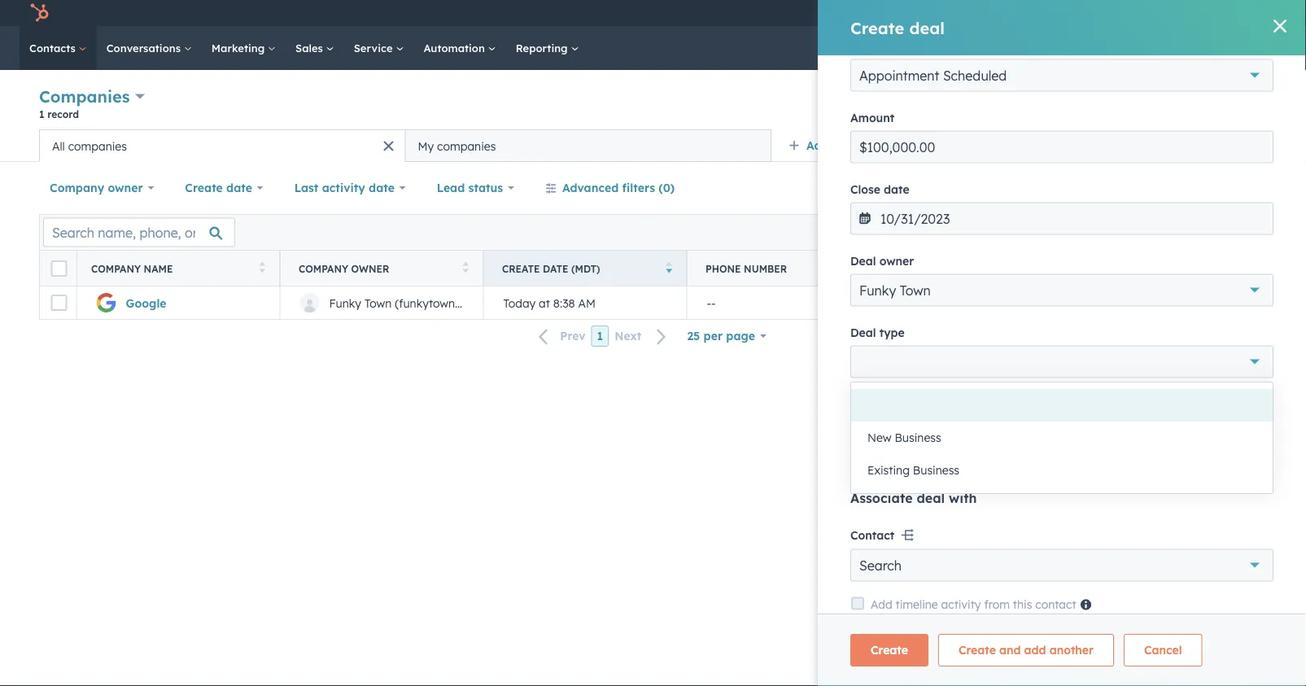 Task type: describe. For each thing, give the bounding box(es) containing it.
press to sort. element for last activity date (mdt)
[[1073, 262, 1079, 276]]

-- inside -- button
[[707, 296, 716, 310]]

last for last activity date
[[294, 181, 319, 195]]

using
[[1049, 547, 1078, 562]]

lead status
[[437, 181, 503, 195]]

add view (2/5)
[[807, 138, 891, 153]]

all views link
[[911, 129, 982, 162]]

associated down 'phone: --' in the top of the page
[[1027, 227, 1088, 242]]

25 per page button
[[677, 320, 777, 352]]

25
[[687, 329, 700, 343]]

edit columns
[[1194, 226, 1253, 238]]

2 -- from the left
[[910, 296, 919, 310]]

company owner button
[[39, 172, 165, 204]]

1 horizontal spatial owner
[[351, 262, 389, 275]]

company inside popup button
[[50, 181, 104, 195]]

+ for track the customer requests associated with this record.
[[1257, 386, 1264, 400]]

add for tickets (0)
[[1268, 386, 1290, 400]]

create date button
[[174, 172, 274, 204]]

help image
[[1126, 7, 1141, 22]]

record. for track the revenue opportunities associated with this record.
[[996, 334, 1033, 348]]

record. for track the customer requests associated with this record.
[[996, 441, 1033, 455]]

menu containing funky
[[960, 0, 1287, 26]]

cancel button
[[1071, 634, 1149, 667]]

1 + add button from the top
[[1257, 86, 1290, 106]]

tickets (0) button
[[980, 371, 1251, 415]]

0 vertical spatial view
[[996, 227, 1024, 242]]

reporting link
[[506, 26, 589, 70]]

and
[[1035, 528, 1056, 542]]

name
[[144, 262, 173, 275]]

payments (0)
[[1016, 493, 1092, 507]]

(funkytownclown1@gmail.com)
[[395, 296, 562, 310]]

revenue
[[1048, 314, 1091, 329]]

service link
[[344, 26, 414, 70]]

calling icon button
[[1052, 2, 1079, 24]]

(0) for deals
[[1051, 280, 1067, 294]]

track for track the customer requests associated with this record.
[[996, 421, 1025, 435]]

save
[[1013, 643, 1041, 657]]

conversations link
[[97, 26, 202, 70]]

mountain view
[[1114, 296, 1193, 310]]

search image
[[1272, 42, 1284, 54]]

+ add for track the revenue opportunities associated with this record.
[[1257, 279, 1290, 294]]

companies for all companies
[[68, 139, 127, 153]]

create date (mdt)
[[502, 262, 600, 275]]

deals (0)
[[1016, 280, 1067, 294]]

2 date from the left
[[988, 262, 1014, 275]]

deals
[[1016, 280, 1047, 294]]

phone
[[706, 262, 741, 275]]

funky town (funkytownclown1@gmail.com)
[[329, 296, 562, 310]]

hubspot link
[[20, 3, 61, 23]]

funky
[[329, 296, 361, 310]]

requests
[[1102, 421, 1148, 435]]

1 press to sort. element from the left
[[259, 262, 265, 276]]

funky button
[[1205, 0, 1285, 26]]

my
[[418, 139, 434, 153]]

edit columns button
[[1183, 222, 1263, 243]]

town
[[365, 296, 392, 310]]

collect and track payments associated with this company using hubspot payments.
[[996, 528, 1253, 562]]

+ add for track the customer requests associated with this record.
[[1257, 386, 1290, 400]]

with for collect and track payments associated with this company using hubspot payments.
[[1208, 528, 1231, 542]]

help button
[[1120, 0, 1148, 26]]

associated for payments
[[1147, 528, 1205, 542]]

companies
[[39, 86, 130, 107]]

caret image for tickets
[[993, 391, 1003, 395]]

payments inside the collect and track payments associated with this company using hubspot payments.
[[1090, 528, 1144, 542]]

next
[[615, 329, 642, 343]]

hubspot
[[1081, 547, 1129, 562]]

per
[[704, 329, 723, 343]]

upgrade image
[[972, 7, 986, 22]]

+ for track the revenue opportunities associated with this record.
[[1257, 279, 1264, 294]]

tickets
[[1016, 386, 1056, 401]]

-- button
[[687, 287, 890, 319]]

press to sort. element for phone number
[[870, 262, 876, 276]]

save button
[[993, 634, 1061, 667]]

(0) for payments
[[1075, 493, 1092, 507]]

2 date from the left
[[369, 181, 395, 195]]

1 date from the left
[[543, 262, 569, 275]]

last for last activity date (mdt)
[[909, 262, 934, 275]]

set up payments link
[[1090, 577, 1196, 603]]

1 date from the left
[[226, 181, 252, 195]]

company owner inside the company owner popup button
[[50, 181, 143, 195]]

search button
[[1264, 34, 1292, 62]]

(sample
[[1093, 131, 1140, 145]]

at for today
[[539, 296, 550, 310]]

(0) inside button
[[659, 181, 675, 195]]

conversations
[[106, 41, 184, 55]]

advanced filters (0) button
[[535, 172, 685, 204]]

calling icon image
[[1058, 6, 1073, 21]]

add for contacts (1)
[[1268, 89, 1290, 103]]

automation
[[424, 41, 488, 55]]

this for track the revenue opportunities associated with this record.
[[1256, 314, 1276, 329]]

company left name
[[91, 262, 141, 275]]

owner inside popup button
[[108, 181, 143, 195]]

marketing link
[[202, 26, 286, 70]]

Search name, phone, or domain search field
[[43, 218, 235, 247]]

customer
[[1048, 421, 1099, 435]]

with for track the customer requests associated with this record.
[[1213, 421, 1235, 435]]

create for create date
[[185, 181, 223, 195]]

1 vertical spatial google
[[1042, 152, 1075, 164]]

settings image
[[1154, 7, 1168, 22]]

1 button
[[591, 326, 609, 347]]

halligan
[[1041, 131, 1089, 145]]

track
[[1059, 528, 1087, 542]]

export button
[[1122, 222, 1173, 243]]

last activity date (mdt)
[[909, 262, 1045, 275]]

all for all companies
[[52, 139, 65, 153]]

contact)
[[1143, 131, 1192, 145]]

automation link
[[414, 26, 506, 70]]

track the revenue opportunities associated with this record.
[[996, 314, 1276, 348]]

opportunities
[[1094, 314, 1166, 329]]

company name
[[91, 262, 173, 275]]

contacts
[[1092, 227, 1141, 242]]

all companies button
[[39, 129, 405, 162]]

next button
[[609, 326, 677, 347]]

1 for 1 record
[[39, 108, 44, 120]]

activity
[[937, 262, 985, 275]]

marketplaces image
[[1092, 7, 1107, 22]]

phone: --
[[1007, 191, 1055, 205]]

contacts for contacts (1)
[[1016, 89, 1066, 103]]

view associated contacts
[[996, 227, 1141, 242]]

8:38
[[553, 296, 575, 310]]

brian halligan (sample contact)
[[1007, 131, 1192, 145]]

columns
[[1215, 226, 1253, 238]]



Task type: vqa. For each thing, say whether or not it's contained in the screenshot.
bottommost + Add
yes



Task type: locate. For each thing, give the bounding box(es) containing it.
contacts inside 'link'
[[29, 41, 79, 55]]

0 horizontal spatial all
[[52, 139, 65, 153]]

with inside the collect and track payments associated with this company using hubspot payments.
[[1208, 528, 1231, 542]]

at right ceo
[[1029, 152, 1039, 164]]

google down halligan
[[1042, 152, 1075, 164]]

funky town (funkytownclown1@gmail.com) button
[[280, 287, 562, 319]]

caret image for payments
[[993, 498, 1003, 502]]

last activity date
[[294, 181, 395, 195]]

cancel
[[1091, 643, 1129, 657]]

the for revenue
[[1028, 314, 1045, 329]]

record. inside the track the revenue opportunities associated with this record.
[[996, 334, 1033, 348]]

this inside track the customer requests associated with this record.
[[1238, 421, 1257, 435]]

track inside track the customer requests associated with this record.
[[996, 421, 1025, 435]]

the inside the track the revenue opportunities associated with this record.
[[1028, 314, 1045, 329]]

0 vertical spatial google
[[1012, 17, 1070, 38]]

2 vertical spatial google
[[126, 296, 166, 310]]

date up today at 8:38 am
[[543, 262, 569, 275]]

(0) for tickets
[[1060, 386, 1076, 401]]

mountain
[[1114, 296, 1165, 310]]

3 + from the top
[[1257, 386, 1264, 400]]

companies banner
[[39, 83, 1267, 129]]

payments
[[1090, 528, 1144, 542], [1136, 584, 1182, 597]]

0 horizontal spatial 1
[[39, 108, 44, 120]]

with inside the track the revenue opportunities associated with this record.
[[1231, 314, 1253, 329]]

25 per page
[[687, 329, 755, 343]]

record. up tickets
[[996, 334, 1033, 348]]

-
[[1046, 191, 1050, 205], [1050, 191, 1055, 205], [707, 296, 711, 310], [711, 296, 716, 310], [910, 296, 915, 310], [915, 296, 919, 310]]

2 record. from the top
[[996, 441, 1033, 455]]

settings link
[[1151, 4, 1171, 22]]

google left marketplaces icon
[[1012, 17, 1070, 38]]

2 vertical spatial with
[[1208, 528, 1231, 542]]

company owner down "all companies"
[[50, 181, 143, 195]]

2 horizontal spatial press to sort. image
[[870, 262, 876, 273]]

pagination navigation
[[529, 325, 677, 347]]

companies right my
[[437, 139, 496, 153]]

2 + add button from the top
[[1257, 277, 1290, 297]]

0 vertical spatial this
[[1256, 314, 1276, 329]]

create
[[185, 181, 223, 195], [502, 262, 540, 275]]

funky
[[1233, 6, 1261, 20]]

brian halligan (sample contact) link
[[1007, 131, 1192, 145]]

0 horizontal spatial last
[[294, 181, 319, 195]]

views
[[939, 138, 971, 153]]

at
[[1029, 152, 1039, 164], [539, 296, 550, 310]]

2 vertical spatial this
[[1234, 528, 1253, 542]]

date
[[226, 181, 252, 195], [369, 181, 395, 195]]

last inside popup button
[[294, 181, 319, 195]]

advanced
[[562, 181, 619, 195]]

caret image
[[993, 391, 1003, 395], [993, 498, 1003, 502]]

filters
[[622, 181, 655, 195]]

contacts left the (1) at the right
[[1016, 89, 1066, 103]]

caret image up "collect"
[[993, 498, 1003, 502]]

caret image inside payments (0) dropdown button
[[993, 498, 1003, 502]]

0 horizontal spatial contacts
[[29, 41, 79, 55]]

descending sort. press to sort ascending. image
[[666, 262, 672, 273]]

1 vertical spatial create
[[502, 262, 540, 275]]

contacts link
[[20, 26, 97, 70]]

company down "all companies"
[[50, 181, 104, 195]]

all down 1 record
[[52, 139, 65, 153]]

track the customer requests associated with this record.
[[996, 421, 1257, 455]]

notifications button
[[1174, 0, 1202, 26]]

sales
[[295, 41, 326, 55]]

(0) up track
[[1075, 493, 1092, 507]]

caret image
[[993, 285, 1003, 289]]

0 vertical spatial at
[[1029, 152, 1039, 164]]

contacts (1) button
[[980, 74, 1251, 118]]

add inside popup button
[[807, 138, 829, 153]]

today at 8:38 am
[[503, 296, 596, 310]]

2 the from the top
[[1028, 421, 1045, 435]]

set
[[1104, 584, 1119, 597]]

(1)
[[1070, 89, 1084, 103]]

with inside track the customer requests associated with this record.
[[1213, 421, 1235, 435]]

1 horizontal spatial last
[[909, 262, 934, 275]]

1 vertical spatial contacts
[[1016, 89, 1066, 103]]

edit
[[1194, 226, 1212, 238]]

1 the from the top
[[1028, 314, 1045, 329]]

(mdt) up deals
[[1017, 262, 1045, 275]]

1 press to sort. image from the left
[[259, 262, 265, 273]]

1 track from the top
[[996, 314, 1025, 329]]

press to sort. image for company owner
[[463, 262, 469, 273]]

1 caret image from the top
[[993, 391, 1003, 395]]

2 vertical spatial + add
[[1257, 386, 1290, 400]]

all for all views
[[921, 138, 936, 153]]

1 vertical spatial the
[[1028, 421, 1045, 435]]

city
[[1113, 262, 1137, 275]]

tickets (0)
[[1016, 386, 1076, 401]]

1 vertical spatial caret image
[[993, 498, 1003, 502]]

1 record. from the top
[[996, 334, 1033, 348]]

+ add button for track the customer requests associated with this record.
[[1257, 384, 1290, 403]]

caret image inside 'tickets (0)' dropdown button
[[993, 391, 1003, 395]]

set up payments
[[1104, 584, 1182, 597]]

+ add button for track the revenue opportunities associated with this record.
[[1257, 277, 1290, 297]]

associated inside track the customer requests associated with this record.
[[1151, 421, 1209, 435]]

press to sort. element
[[259, 262, 265, 276], [463, 262, 469, 276], [870, 262, 876, 276], [1073, 262, 1079, 276]]

lead status button
[[426, 172, 525, 204]]

deals (0) button
[[980, 265, 1251, 309]]

descending sort. press to sort ascending. element
[[666, 262, 672, 276]]

press to sort. image for phone number
[[870, 262, 876, 273]]

status
[[468, 181, 503, 195]]

all views
[[921, 138, 971, 153]]

view right mountain
[[1168, 296, 1193, 310]]

+
[[1257, 89, 1264, 103], [1257, 279, 1264, 294], [1257, 386, 1264, 400]]

the for customer
[[1028, 421, 1045, 435]]

view associated contacts link
[[996, 225, 1141, 244]]

with
[[1231, 314, 1253, 329], [1213, 421, 1235, 435], [1208, 528, 1231, 542]]

the down tickets
[[1028, 421, 1045, 435]]

1 inside button
[[597, 329, 603, 343]]

1 horizontal spatial create
[[502, 262, 540, 275]]

1 vertical spatial 1
[[597, 329, 603, 343]]

companies button
[[39, 85, 145, 108]]

ceo at google
[[1007, 152, 1075, 164]]

record
[[47, 108, 79, 120]]

0 horizontal spatial date
[[543, 262, 569, 275]]

track down caret image
[[996, 314, 1025, 329]]

companies
[[68, 139, 127, 153], [437, 139, 496, 153]]

0 vertical spatial + add
[[1257, 89, 1290, 103]]

4 press to sort. element from the left
[[1073, 262, 1079, 276]]

close image
[[1274, 20, 1287, 33]]

1 right prev
[[597, 329, 603, 343]]

up
[[1122, 584, 1134, 597]]

1 horizontal spatial date
[[988, 262, 1014, 275]]

contacts inside dropdown button
[[1016, 89, 1066, 103]]

0 vertical spatial with
[[1231, 314, 1253, 329]]

payments right the up
[[1136, 584, 1182, 597]]

caret image left tickets
[[993, 391, 1003, 395]]

create down all companies button
[[185, 181, 223, 195]]

0 horizontal spatial view
[[996, 227, 1024, 242]]

1 vertical spatial company owner
[[299, 262, 389, 275]]

companies for my companies
[[437, 139, 496, 153]]

ceo
[[1007, 152, 1027, 164]]

0 vertical spatial payments
[[1090, 528, 1144, 542]]

contacts
[[29, 41, 79, 55], [1016, 89, 1066, 103]]

google
[[1012, 17, 1070, 38], [1042, 152, 1075, 164], [126, 296, 166, 310]]

1 (mdt) from the left
[[571, 262, 600, 275]]

0 vertical spatial + add button
[[1257, 86, 1290, 106]]

at for ceo
[[1029, 152, 1039, 164]]

2 vertical spatial +
[[1257, 386, 1264, 400]]

this inside the track the revenue opportunities associated with this record.
[[1256, 314, 1276, 329]]

0 horizontal spatial create
[[185, 181, 223, 195]]

1 vertical spatial record.
[[996, 441, 1033, 455]]

(0)
[[659, 181, 675, 195], [1051, 280, 1067, 294], [1060, 386, 1076, 401], [1075, 493, 1092, 507]]

companies inside all companies button
[[68, 139, 127, 153]]

press to sort. element for company owner
[[463, 262, 469, 276]]

associated for requests
[[1151, 421, 1209, 435]]

(mdt) up 'am'
[[571, 262, 600, 275]]

advanced filters (0)
[[562, 181, 675, 195]]

1 vertical spatial last
[[909, 262, 934, 275]]

date
[[543, 262, 569, 275], [988, 262, 1014, 275]]

record.
[[996, 334, 1033, 348], [996, 441, 1033, 455]]

menu item
[[1047, 0, 1050, 26]]

2 + add from the top
[[1257, 279, 1290, 294]]

0 horizontal spatial company owner
[[50, 181, 143, 195]]

0 vertical spatial contacts
[[29, 41, 79, 55]]

1 -- from the left
[[707, 296, 716, 310]]

0 vertical spatial 1
[[39, 108, 44, 120]]

this inside the collect and track payments associated with this company using hubspot payments.
[[1234, 528, 1253, 542]]

date right activity
[[369, 181, 395, 195]]

2 all from the left
[[52, 139, 65, 153]]

collect
[[996, 528, 1032, 542]]

1 vertical spatial +
[[1257, 279, 1264, 294]]

1 horizontal spatial companies
[[437, 139, 496, 153]]

press to sort. image
[[259, 262, 265, 273], [463, 262, 469, 273], [870, 262, 876, 273]]

1 vertical spatial + add
[[1257, 279, 1290, 294]]

2 companies from the left
[[437, 139, 496, 153]]

marketing
[[211, 41, 268, 55]]

prev
[[560, 329, 586, 343]]

1 horizontal spatial company owner
[[299, 262, 389, 275]]

0 vertical spatial last
[[294, 181, 319, 195]]

all companies
[[52, 139, 127, 153]]

menu
[[960, 0, 1287, 26]]

record. down tickets
[[996, 441, 1033, 455]]

this for track the customer requests associated with this record.
[[1238, 421, 1257, 435]]

with for track the revenue opportunities associated with this record.
[[1231, 314, 1253, 329]]

1 horizontal spatial 1
[[597, 329, 603, 343]]

3 + add button from the top
[[1257, 384, 1290, 403]]

-- up per
[[707, 296, 716, 310]]

the inside track the customer requests associated with this record.
[[1028, 421, 1045, 435]]

1 for 1
[[597, 329, 603, 343]]

all left views
[[921, 138, 936, 153]]

0 horizontal spatial at
[[539, 296, 550, 310]]

2 vertical spatial + add button
[[1257, 384, 1290, 403]]

0 vertical spatial caret image
[[993, 391, 1003, 395]]

2 caret image from the top
[[993, 498, 1003, 502]]

0 vertical spatial owner
[[108, 181, 143, 195]]

add for deals (0)
[[1268, 279, 1290, 294]]

sales link
[[286, 26, 344, 70]]

1 horizontal spatial --
[[910, 296, 919, 310]]

activity
[[322, 181, 365, 195]]

owner
[[108, 181, 143, 195], [351, 262, 389, 275]]

associated down the "mountain view" on the right top of page
[[1169, 314, 1227, 329]]

Search HubSpot search field
[[1078, 34, 1277, 62]]

1 left 'record'
[[39, 108, 44, 120]]

1 horizontal spatial all
[[921, 138, 936, 153]]

1 horizontal spatial view
[[1168, 296, 1193, 310]]

create for create date (mdt)
[[502, 262, 540, 275]]

2 (mdt) from the left
[[1017, 262, 1045, 275]]

upgrade
[[990, 8, 1035, 21]]

0 vertical spatial track
[[996, 314, 1025, 329]]

reporting
[[516, 41, 571, 55]]

view down the phone:
[[996, 227, 1024, 242]]

company up funky
[[299, 262, 348, 275]]

1 vertical spatial + add button
[[1257, 277, 1290, 297]]

today
[[503, 296, 536, 310]]

0 vertical spatial the
[[1028, 314, 1045, 329]]

1 vertical spatial at
[[539, 296, 550, 310]]

0 horizontal spatial owner
[[108, 181, 143, 195]]

(0) right deals
[[1051, 280, 1067, 294]]

0 horizontal spatial companies
[[68, 139, 127, 153]]

all inside button
[[52, 139, 65, 153]]

1 horizontal spatial press to sort. image
[[463, 262, 469, 273]]

2 press to sort. image from the left
[[463, 262, 469, 273]]

2 + from the top
[[1257, 279, 1264, 294]]

1 vertical spatial this
[[1238, 421, 1257, 435]]

prev button
[[529, 326, 591, 347]]

1 record
[[39, 108, 79, 120]]

the left revenue
[[1028, 314, 1045, 329]]

3 press to sort. element from the left
[[870, 262, 876, 276]]

track inside the track the revenue opportunities associated with this record.
[[996, 314, 1025, 329]]

associated
[[1027, 227, 1088, 242], [1169, 314, 1227, 329], [1151, 421, 1209, 435], [1147, 528, 1205, 542]]

notifications image
[[1181, 7, 1196, 22]]

0 vertical spatial +
[[1257, 89, 1264, 103]]

hubspot image
[[29, 3, 49, 23]]

1 vertical spatial track
[[996, 421, 1025, 435]]

owner up town
[[351, 262, 389, 275]]

1 horizontal spatial at
[[1029, 152, 1039, 164]]

contacts for contacts
[[29, 41, 79, 55]]

3 + add from the top
[[1257, 386, 1290, 400]]

1 horizontal spatial contacts
[[1016, 89, 1066, 103]]

3 press to sort. image from the left
[[870, 262, 876, 273]]

date down all companies button
[[226, 181, 252, 195]]

associated inside the collect and track payments associated with this company using hubspot payments.
[[1147, 528, 1205, 542]]

phone:
[[1007, 191, 1043, 205]]

my companies button
[[405, 129, 772, 162]]

(0) right filters
[[659, 181, 675, 195]]

0 vertical spatial company owner
[[50, 181, 143, 195]]

2 track from the top
[[996, 421, 1025, 435]]

associated for opportunities
[[1169, 314, 1227, 329]]

1 vertical spatial with
[[1213, 421, 1235, 435]]

company owner up funky
[[299, 262, 389, 275]]

2 press to sort. element from the left
[[463, 262, 469, 276]]

+ add button
[[1257, 86, 1290, 106], [1257, 277, 1290, 297], [1257, 384, 1290, 403]]

at left 8:38
[[539, 296, 550, 310]]

1 horizontal spatial date
[[369, 181, 395, 195]]

owner up the search name, phone, or domain search box
[[108, 181, 143, 195]]

0 vertical spatial create
[[185, 181, 223, 195]]

-- down last activity date (mdt)
[[910, 296, 919, 310]]

1 vertical spatial owner
[[351, 262, 389, 275]]

1 all from the left
[[921, 138, 936, 153]]

google link
[[126, 296, 166, 310]]

create up today
[[502, 262, 540, 275]]

track for track the revenue opportunities associated with this record.
[[996, 314, 1025, 329]]

payments up hubspot
[[1090, 528, 1144, 542]]

company
[[50, 181, 104, 195], [91, 262, 141, 275], [299, 262, 348, 275]]

associated up payments.
[[1147, 528, 1205, 542]]

google down name
[[126, 296, 166, 310]]

1 inside the companies banner
[[39, 108, 44, 120]]

1 + from the top
[[1257, 89, 1264, 103]]

0 vertical spatial record.
[[996, 334, 1033, 348]]

last
[[294, 181, 319, 195], [909, 262, 934, 275]]

1 + add from the top
[[1257, 89, 1290, 103]]

create inside popup button
[[185, 181, 223, 195]]

1 companies from the left
[[68, 139, 127, 153]]

0 horizontal spatial --
[[707, 296, 716, 310]]

associated right requests on the bottom of page
[[1151, 421, 1209, 435]]

(0) right tickets
[[1060, 386, 1076, 401]]

contacts down hubspot link
[[29, 41, 79, 55]]

date up caret image
[[988, 262, 1014, 275]]

last activity date button
[[284, 172, 416, 204]]

companies inside my companies button
[[437, 139, 496, 153]]

view inside button
[[1168, 296, 1193, 310]]

record. inside track the customer requests associated with this record.
[[996, 441, 1033, 455]]

0 horizontal spatial date
[[226, 181, 252, 195]]

1 horizontal spatial (mdt)
[[1017, 262, 1045, 275]]

1 vertical spatial view
[[1168, 296, 1193, 310]]

0 horizontal spatial (mdt)
[[571, 262, 600, 275]]

phone number
[[706, 262, 787, 275]]

track down tickets
[[996, 421, 1025, 435]]

payments
[[1016, 493, 1072, 507]]

this for collect and track payments associated with this company using hubspot payments.
[[1234, 528, 1253, 542]]

companies up the company owner popup button
[[68, 139, 127, 153]]

0 horizontal spatial press to sort. image
[[259, 262, 265, 273]]

am
[[578, 296, 596, 310]]

service
[[354, 41, 396, 55]]

associated inside the track the revenue opportunities associated with this record.
[[1169, 314, 1227, 329]]

1 vertical spatial payments
[[1136, 584, 1182, 597]]

contacts (1)
[[1016, 89, 1084, 103]]



